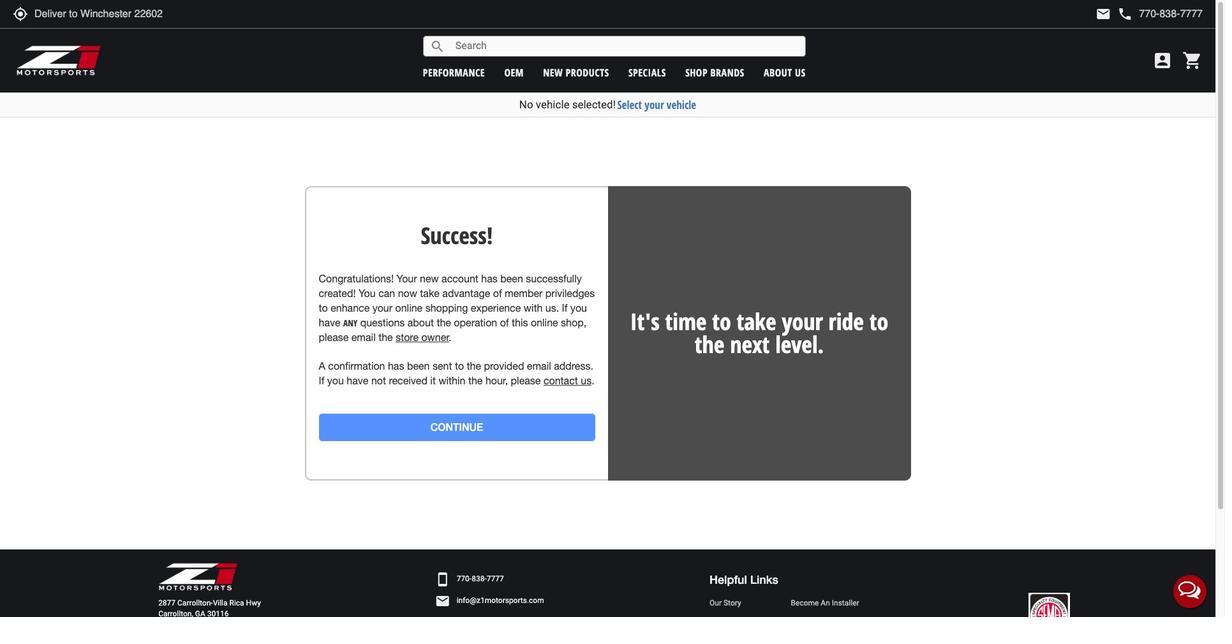 Task type: locate. For each thing, give the bounding box(es) containing it.
0 vertical spatial please
[[319, 332, 349, 343]]

2 horizontal spatial your
[[782, 306, 823, 338]]

0 horizontal spatial online
[[395, 302, 423, 314]]

0 vertical spatial online
[[395, 302, 423, 314]]

1 horizontal spatial online
[[531, 317, 558, 329]]

you
[[571, 302, 587, 314], [327, 375, 344, 387]]

to up within
[[455, 361, 464, 372]]

your inside congratulations! your new account has been successfully created! you can now take advantage of member priviledges to enhance your online shopping experience with us. if you have
[[373, 302, 393, 314]]

0 vertical spatial take
[[420, 288, 440, 299]]

to right ride at right
[[870, 306, 889, 338]]

select
[[618, 98, 642, 112]]

0 horizontal spatial vehicle
[[536, 98, 570, 111]]

specials link
[[629, 65, 666, 79]]

about us
[[764, 65, 806, 79]]

our
[[710, 599, 722, 608]]

email inside questions about the operation of this online shop, please email the
[[352, 332, 376, 343]]

store owner link
[[396, 332, 449, 343]]

the
[[437, 317, 451, 329], [695, 329, 725, 360], [379, 332, 393, 343], [467, 361, 481, 372], [468, 375, 483, 387]]

become an installer link
[[791, 599, 864, 610]]

if
[[562, 302, 568, 314], [319, 375, 324, 387]]

of inside questions about the operation of this online shop, please email the
[[500, 317, 509, 329]]

new right your
[[420, 273, 439, 285]]

1 vertical spatial you
[[327, 375, 344, 387]]

rica
[[229, 599, 244, 608]]

0 vertical spatial of
[[493, 288, 502, 299]]

online
[[395, 302, 423, 314], [531, 317, 558, 329]]

1 horizontal spatial vehicle
[[667, 98, 696, 112]]

the down the shopping
[[437, 317, 451, 329]]

no
[[519, 98, 533, 111]]

online down now
[[395, 302, 423, 314]]

1 horizontal spatial take
[[737, 306, 777, 338]]

phone link
[[1118, 6, 1203, 22]]

mail link
[[1096, 6, 1111, 22]]

search
[[430, 39, 445, 54]]

have down 'confirmation'
[[347, 375, 369, 387]]

0 vertical spatial .
[[449, 332, 452, 343]]

0 horizontal spatial has
[[388, 361, 404, 372]]

0 horizontal spatial take
[[420, 288, 440, 299]]

received
[[389, 375, 428, 387]]

sema member logo image
[[1029, 594, 1070, 618]]

1 horizontal spatial have
[[347, 375, 369, 387]]

hour,
[[486, 375, 508, 387]]

if inside a confirmation has been sent to the provided email address. if you have not received it within the hour, please
[[319, 375, 324, 387]]

carrollton-
[[177, 599, 213, 608]]

1 horizontal spatial you
[[571, 302, 587, 314]]

has up "received"
[[388, 361, 404, 372]]

performance
[[423, 65, 485, 79]]

the left provided
[[467, 361, 481, 372]]

contact us .
[[544, 375, 595, 387]]

please down provided
[[511, 375, 541, 387]]

vehicle right no
[[536, 98, 570, 111]]

please
[[319, 332, 349, 343], [511, 375, 541, 387]]

has inside a confirmation has been sent to the provided email address. if you have not received it within the hour, please
[[388, 361, 404, 372]]

account
[[442, 273, 479, 285]]

us.
[[546, 302, 559, 314]]

online inside questions about the operation of this online shop, please email the
[[531, 317, 558, 329]]

0 vertical spatial email
[[352, 332, 376, 343]]

your right select
[[645, 98, 664, 112]]

1 horizontal spatial been
[[501, 273, 523, 285]]

been up member
[[501, 273, 523, 285]]

of up experience
[[493, 288, 502, 299]]

0 horizontal spatial you
[[327, 375, 344, 387]]

1 vertical spatial if
[[319, 375, 324, 387]]

0 vertical spatial have
[[319, 317, 341, 329]]

1 horizontal spatial new
[[543, 65, 563, 79]]

villa
[[213, 599, 228, 608]]

products
[[566, 65, 609, 79]]

my_location
[[13, 6, 28, 22]]

info@z1motorsports.com
[[457, 597, 544, 606]]

to
[[319, 302, 328, 314], [712, 306, 731, 338], [870, 306, 889, 338], [455, 361, 464, 372]]

online down us.
[[531, 317, 558, 329]]

0 horizontal spatial your
[[373, 302, 393, 314]]

if right us.
[[562, 302, 568, 314]]

take inside congratulations! your new account has been successfully created! you can now take advantage of member priviledges to enhance your online shopping experience with us. if you have
[[420, 288, 440, 299]]

us
[[795, 65, 806, 79]]

about us link
[[764, 65, 806, 79]]

you inside congratulations! your new account has been successfully created! you can now take advantage of member priviledges to enhance your online shopping experience with us. if you have
[[571, 302, 587, 314]]

created!
[[319, 288, 356, 299]]

congratulations! your new account has been successfully created! you can now take advantage of member priviledges to enhance your online shopping experience with us. if you have
[[319, 273, 595, 329]]

0 horizontal spatial new
[[420, 273, 439, 285]]

an
[[821, 599, 830, 608]]

our story
[[710, 599, 741, 608]]

2877 carrollton-villa rica hwy link
[[158, 599, 261, 618]]

the left next
[[695, 329, 725, 360]]

new left products
[[543, 65, 563, 79]]

2877
[[158, 599, 176, 608]]

1 vertical spatial please
[[511, 375, 541, 387]]

0 vertical spatial if
[[562, 302, 568, 314]]

0 vertical spatial has
[[481, 273, 498, 285]]

2 horizontal spatial email
[[527, 361, 551, 372]]

7777
[[487, 575, 504, 584]]

0 horizontal spatial email
[[352, 332, 376, 343]]

have left the any
[[319, 317, 341, 329]]

0 vertical spatial new
[[543, 65, 563, 79]]

you up the shop,
[[571, 302, 587, 314]]

any
[[343, 317, 358, 329]]

email up contact
[[527, 361, 551, 372]]

0 vertical spatial been
[[501, 273, 523, 285]]

1 horizontal spatial email
[[435, 594, 450, 609]]

been up "received"
[[407, 361, 430, 372]]

you down 'confirmation'
[[327, 375, 344, 387]]

1 vertical spatial email
[[527, 361, 551, 372]]

if down a
[[319, 375, 324, 387]]

1 vertical spatial have
[[347, 375, 369, 387]]

of
[[493, 288, 502, 299], [500, 317, 509, 329]]

email down smartphone
[[435, 594, 450, 609]]

1 vertical spatial been
[[407, 361, 430, 372]]

1 horizontal spatial your
[[645, 98, 664, 112]]

1 horizontal spatial if
[[562, 302, 568, 314]]

0 horizontal spatial been
[[407, 361, 430, 372]]

has up advantage
[[481, 273, 498, 285]]

1 horizontal spatial .
[[592, 375, 595, 387]]

you
[[359, 288, 376, 299]]

questions about the operation of this online shop, please email the
[[319, 317, 587, 343]]

1 vertical spatial take
[[737, 306, 777, 338]]

confirmation
[[328, 361, 385, 372]]

store
[[396, 332, 419, 343]]

email
[[352, 332, 376, 343], [527, 361, 551, 372], [435, 594, 450, 609]]

your for no vehicle selected! select your vehicle
[[645, 98, 664, 112]]

please down the any
[[319, 332, 349, 343]]

of left this
[[500, 317, 509, 329]]

1 vertical spatial has
[[388, 361, 404, 372]]

1 horizontal spatial please
[[511, 375, 541, 387]]

0 horizontal spatial .
[[449, 332, 452, 343]]

0 horizontal spatial have
[[319, 317, 341, 329]]

vehicle
[[667, 98, 696, 112], [536, 98, 570, 111]]

shop,
[[561, 317, 587, 329]]

to down created!
[[319, 302, 328, 314]]

phone
[[1118, 6, 1133, 22]]

new
[[543, 65, 563, 79], [420, 273, 439, 285]]

if inside congratulations! your new account has been successfully created! you can now take advantage of member priviledges to enhance your online shopping experience with us. if you have
[[562, 302, 568, 314]]

been
[[501, 273, 523, 285], [407, 361, 430, 372]]

take
[[420, 288, 440, 299], [737, 306, 777, 338]]

1 vertical spatial online
[[531, 317, 558, 329]]

the inside it's time to take your ride to the next level.
[[695, 329, 725, 360]]

770-838-7777 link
[[457, 574, 504, 585]]

vehicle down the shop
[[667, 98, 696, 112]]

performance link
[[423, 65, 485, 79]]

email down the any
[[352, 332, 376, 343]]

about
[[764, 65, 793, 79]]

0 horizontal spatial please
[[319, 332, 349, 343]]

level.
[[776, 329, 824, 360]]

your up questions
[[373, 302, 393, 314]]

2877 carrollton-villa rica hwy
[[158, 599, 261, 608]]

1 vertical spatial new
[[420, 273, 439, 285]]

.
[[449, 332, 452, 343], [592, 375, 595, 387]]

your inside it's time to take your ride to the next level.
[[782, 306, 823, 338]]

vehicle inside no vehicle selected! select your vehicle
[[536, 98, 570, 111]]

it's
[[630, 306, 660, 338]]

1 vertical spatial .
[[592, 375, 595, 387]]

1 horizontal spatial has
[[481, 273, 498, 285]]

0 horizontal spatial if
[[319, 375, 324, 387]]

your left ride at right
[[782, 306, 823, 338]]

your
[[645, 98, 664, 112], [373, 302, 393, 314], [782, 306, 823, 338]]

please inside questions about the operation of this online shop, please email the
[[319, 332, 349, 343]]

experience
[[471, 302, 521, 314]]

1 vertical spatial of
[[500, 317, 509, 329]]

shop brands
[[686, 65, 745, 79]]

a confirmation has been sent to the provided email address. if you have not received it within the hour, please
[[319, 361, 594, 387]]

been inside congratulations! your new account has been successfully created! you can now take advantage of member priviledges to enhance your online shopping experience with us. if you have
[[501, 273, 523, 285]]

have inside a confirmation has been sent to the provided email address. if you have not received it within the hour, please
[[347, 375, 369, 387]]

0 vertical spatial you
[[571, 302, 587, 314]]



Task type: vqa. For each thing, say whether or not it's contained in the screenshot.
right Universal
no



Task type: describe. For each thing, give the bounding box(es) containing it.
838-
[[472, 575, 487, 584]]

take inside it's time to take your ride to the next level.
[[737, 306, 777, 338]]

address.
[[554, 361, 594, 372]]

it's time to take your ride to the next level.
[[630, 306, 889, 360]]

oem
[[505, 65, 524, 79]]

owner
[[422, 332, 449, 343]]

provided
[[484, 361, 524, 372]]

the down questions
[[379, 332, 393, 343]]

no vehicle selected! select your vehicle
[[519, 98, 696, 112]]

congratulations!
[[319, 273, 394, 285]]

mail phone
[[1096, 6, 1133, 22]]

advantage
[[443, 288, 490, 299]]

info@z1motorsports.com link
[[457, 596, 544, 607]]

been inside a confirmation has been sent to the provided email address. if you have not received it within the hour, please
[[407, 361, 430, 372]]

your for it's time to take your ride to the next level.
[[782, 306, 823, 338]]

within
[[439, 375, 466, 387]]

2 vertical spatial email
[[435, 594, 450, 609]]

become an installer
[[791, 599, 859, 608]]

Search search field
[[445, 36, 805, 56]]

member
[[505, 288, 543, 299]]

about
[[408, 317, 434, 329]]

store owner .
[[396, 332, 452, 343]]

success!
[[421, 220, 493, 251]]

z1 motorsports logo image
[[16, 45, 102, 77]]

selected!
[[572, 98, 616, 111]]

select your vehicle link
[[618, 98, 696, 112]]

smartphone
[[435, 572, 450, 588]]

contact
[[544, 375, 578, 387]]

you inside a confirmation has been sent to the provided email address. if you have not received it within the hour, please
[[327, 375, 344, 387]]

of inside congratulations! your new account has been successfully created! you can now take advantage of member priviledges to enhance your online shopping experience with us. if you have
[[493, 288, 502, 299]]

online inside congratulations! your new account has been successfully created! you can now take advantage of member priviledges to enhance your online shopping experience with us. if you have
[[395, 302, 423, 314]]

helpful
[[710, 573, 747, 587]]

mail
[[1096, 6, 1111, 22]]

new inside congratulations! your new account has been successfully created! you can now take advantage of member priviledges to enhance your online shopping experience with us. if you have
[[420, 273, 439, 285]]

account_box
[[1153, 50, 1173, 71]]

time
[[665, 306, 707, 338]]

email info@z1motorsports.com
[[435, 594, 544, 609]]

it
[[430, 375, 436, 387]]

a
[[319, 361, 325, 372]]

email inside a confirmation has been sent to the provided email address. if you have not received it within the hour, please
[[527, 361, 551, 372]]

ride
[[829, 306, 864, 338]]

shopping_cart link
[[1180, 50, 1203, 71]]

become
[[791, 599, 819, 608]]

continue
[[431, 421, 483, 433]]

to inside a confirmation has been sent to the provided email address. if you have not received it within the hour, please
[[455, 361, 464, 372]]

770-
[[457, 575, 472, 584]]

enhance
[[331, 302, 370, 314]]

. for contact us .
[[592, 375, 595, 387]]

operation
[[454, 317, 497, 329]]

new products link
[[543, 65, 609, 79]]

can
[[379, 288, 395, 299]]

successfully
[[526, 273, 582, 285]]

hwy
[[246, 599, 261, 608]]

smartphone 770-838-7777
[[435, 572, 504, 588]]

shopping
[[425, 302, 468, 314]]

questions
[[360, 317, 405, 329]]

continue link
[[319, 414, 595, 442]]

brands
[[711, 65, 745, 79]]

specials
[[629, 65, 666, 79]]

helpful links
[[710, 573, 779, 587]]

your
[[397, 273, 417, 285]]

next
[[730, 329, 770, 360]]

story
[[724, 599, 741, 608]]

this
[[512, 317, 528, 329]]

now
[[398, 288, 417, 299]]

has inside congratulations! your new account has been successfully created! you can now take advantage of member priviledges to enhance your online shopping experience with us. if you have
[[481, 273, 498, 285]]

the left hour,
[[468, 375, 483, 387]]

installer
[[832, 599, 859, 608]]

contact us link
[[544, 375, 592, 387]]

. for store owner .
[[449, 332, 452, 343]]

links
[[750, 573, 779, 587]]

please inside a confirmation has been sent to the provided email address. if you have not received it within the hour, please
[[511, 375, 541, 387]]

priviledges
[[546, 288, 595, 299]]

our story link
[[710, 599, 778, 610]]

with
[[524, 302, 543, 314]]

to inside congratulations! your new account has been successfully created! you can now take advantage of member priviledges to enhance your online shopping experience with us. if you have
[[319, 302, 328, 314]]

have inside congratulations! your new account has been successfully created! you can now take advantage of member priviledges to enhance your online shopping experience with us. if you have
[[319, 317, 341, 329]]

sent
[[433, 361, 452, 372]]

continue button
[[319, 414, 595, 442]]

oem link
[[505, 65, 524, 79]]

new products
[[543, 65, 609, 79]]

to right time
[[712, 306, 731, 338]]

shopping_cart
[[1183, 50, 1203, 71]]

z1 company logo image
[[158, 563, 238, 592]]

not
[[371, 375, 386, 387]]

us
[[581, 375, 592, 387]]



